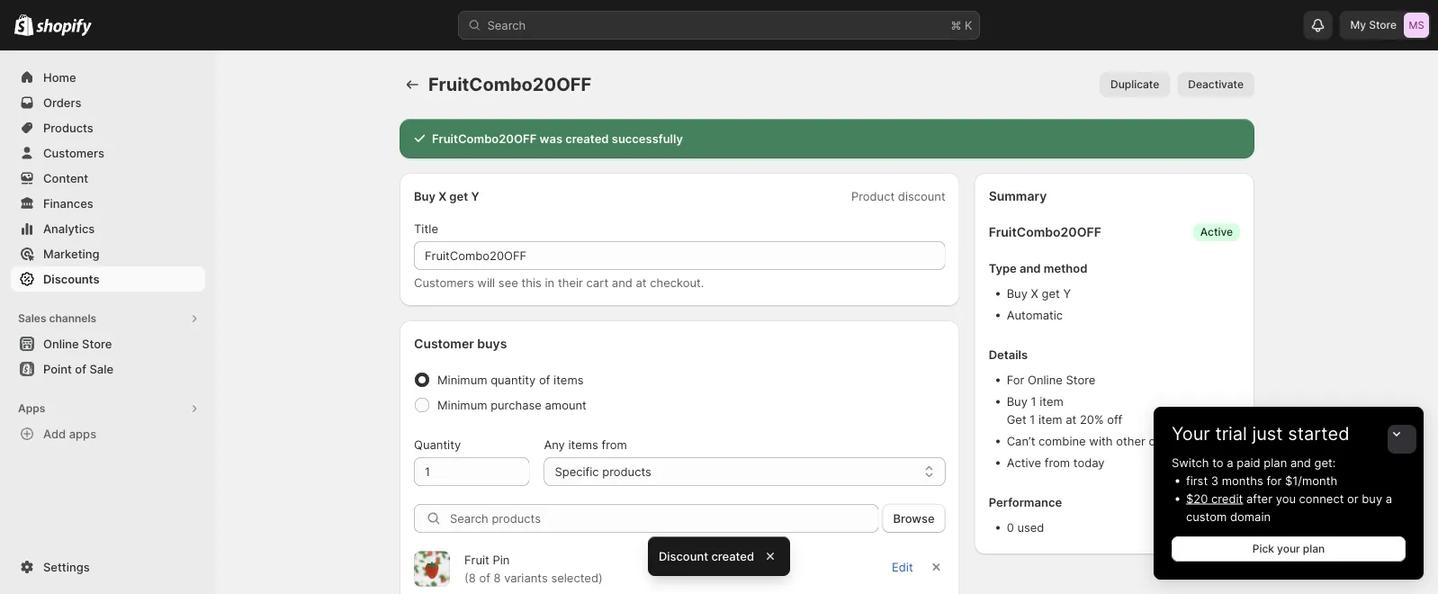 Task type: vqa. For each thing, say whether or not it's contained in the screenshot.
Details
yes



Task type: describe. For each thing, give the bounding box(es) containing it.
apps
[[18, 402, 45, 415]]

0 vertical spatial and
[[1020, 261, 1041, 275]]

my
[[1351, 18, 1367, 32]]

discount
[[659, 549, 709, 563]]

add
[[43, 427, 66, 441]]

from inside the for online store buy 1 item get 1 item at 20% off can't combine with other discounts active from today
[[1045, 456, 1071, 470]]

deactivate button
[[1178, 72, 1255, 97]]

point of sale button
[[0, 357, 216, 382]]

specific products
[[555, 465, 652, 479]]

Search products text field
[[450, 504, 879, 533]]

or
[[1348, 492, 1359, 506]]

any items from
[[544, 438, 628, 452]]

used
[[1018, 520, 1045, 534]]

method
[[1044, 261, 1088, 275]]

my store
[[1351, 18, 1398, 32]]

2 horizontal spatial of
[[539, 373, 551, 387]]

sale
[[90, 362, 113, 376]]

$20 credit link
[[1187, 492, 1244, 506]]

x for buy x get y automatic
[[1032, 286, 1039, 300]]

you
[[1277, 492, 1297, 506]]

your trial just started element
[[1154, 454, 1425, 580]]

orders link
[[11, 90, 205, 115]]

point of sale link
[[11, 357, 205, 382]]

variants
[[504, 571, 548, 585]]

1 vertical spatial item
[[1039, 412, 1063, 426]]

0 horizontal spatial a
[[1228, 456, 1234, 470]]

get
[[1007, 412, 1027, 426]]

1 vertical spatial created
[[712, 549, 755, 563]]

products
[[43, 121, 93, 135]]

1 vertical spatial items
[[569, 438, 599, 452]]

point of sale
[[43, 362, 113, 376]]

marketing
[[43, 247, 100, 261]]

content link
[[11, 166, 205, 191]]

custom
[[1187, 510, 1228, 524]]

cart
[[587, 276, 609, 290]]

apps button
[[11, 396, 205, 421]]

customers for customers
[[43, 146, 104, 160]]

settings
[[43, 560, 90, 574]]

just
[[1253, 423, 1284, 445]]

at inside the for online store buy 1 item get 1 item at 20% off can't combine with other discounts active from today
[[1066, 412, 1077, 426]]

products link
[[11, 115, 205, 140]]

a inside the after you connect or buy a custom domain
[[1387, 492, 1393, 506]]

their
[[558, 276, 583, 290]]

buys
[[477, 336, 507, 352]]

Quantity text field
[[414, 457, 530, 486]]

your
[[1172, 423, 1211, 445]]

2 vertical spatial fruitcombo20off
[[989, 225, 1102, 240]]

0 horizontal spatial created
[[566, 131, 609, 145]]

deactivate
[[1189, 78, 1244, 91]]

home link
[[11, 65, 205, 90]]

0 vertical spatial active
[[1201, 226, 1234, 239]]

0 vertical spatial plan
[[1265, 456, 1288, 470]]

domain
[[1231, 510, 1272, 524]]

discount
[[899, 189, 946, 203]]

online store link
[[11, 331, 205, 357]]

finances
[[43, 196, 93, 210]]

get:
[[1315, 456, 1337, 470]]

buy for buy x get y automatic
[[1007, 286, 1028, 300]]

1 horizontal spatial shopify image
[[36, 18, 92, 36]]

0 vertical spatial fruitcombo20off
[[429, 73, 592, 95]]

finances link
[[11, 191, 205, 216]]

browse
[[894, 511, 935, 525]]

k
[[965, 18, 973, 32]]

0 vertical spatial item
[[1040, 394, 1064, 408]]

8
[[494, 571, 501, 585]]

pick
[[1253, 543, 1275, 556]]

fruit
[[465, 553, 490, 567]]

buy x get y
[[414, 189, 480, 203]]

discounts
[[1150, 434, 1203, 448]]

other
[[1117, 434, 1146, 448]]

buy
[[1363, 492, 1383, 506]]

analytics link
[[11, 216, 205, 241]]

Title text field
[[414, 241, 946, 270]]

sales
[[18, 312, 46, 325]]

customers link
[[11, 140, 205, 166]]

customers will see this in their cart and at checkout.
[[414, 276, 705, 290]]

minimum quantity of items
[[438, 373, 584, 387]]

3
[[1212, 474, 1219, 488]]

buy for buy x get y
[[414, 189, 436, 203]]

1 vertical spatial and
[[612, 276, 633, 290]]

customer buys
[[414, 336, 507, 352]]

1 vertical spatial plan
[[1304, 543, 1326, 556]]

for
[[1267, 474, 1283, 488]]

selected)
[[551, 571, 603, 585]]

started
[[1289, 423, 1350, 445]]

checkout.
[[650, 276, 705, 290]]

pick your plan
[[1253, 543, 1326, 556]]

credit
[[1212, 492, 1244, 506]]

pin
[[493, 553, 510, 567]]

purchase
[[491, 398, 542, 412]]

products
[[603, 465, 652, 479]]

add apps button
[[11, 421, 205, 447]]



Task type: locate. For each thing, give the bounding box(es) containing it.
1 horizontal spatial get
[[1042, 286, 1061, 300]]

details
[[989, 348, 1028, 362]]

online inside the for online store buy 1 item get 1 item at 20% off can't combine with other discounts active from today
[[1028, 373, 1063, 387]]

successfully
[[612, 131, 683, 145]]

$1/month
[[1286, 474, 1338, 488]]

online store button
[[0, 331, 216, 357]]

y inside buy x get y automatic
[[1064, 286, 1072, 300]]

0 vertical spatial y
[[471, 189, 480, 203]]

0 vertical spatial x
[[439, 189, 447, 203]]

fruitcombo20off left was
[[432, 131, 537, 145]]

1 horizontal spatial customers
[[414, 276, 474, 290]]

type and method
[[989, 261, 1088, 275]]

y
[[471, 189, 480, 203], [1064, 286, 1072, 300]]

0 horizontal spatial and
[[612, 276, 633, 290]]

from up specific products
[[602, 438, 628, 452]]

2 vertical spatial buy
[[1007, 394, 1028, 408]]

connect
[[1300, 492, 1345, 506]]

0 vertical spatial buy
[[414, 189, 436, 203]]

quantity
[[414, 438, 461, 452]]

sales channels button
[[11, 306, 205, 331]]

2 vertical spatial store
[[1067, 373, 1096, 387]]

fruitcombo20off was created successfully
[[432, 131, 683, 145]]

$20 credit
[[1187, 492, 1244, 506]]

0 horizontal spatial plan
[[1265, 456, 1288, 470]]

(8
[[465, 571, 476, 585]]

1 vertical spatial store
[[82, 337, 112, 351]]

store
[[1370, 18, 1398, 32], [82, 337, 112, 351], [1067, 373, 1096, 387]]

0 vertical spatial at
[[636, 276, 647, 290]]

this
[[522, 276, 542, 290]]

at left checkout.
[[636, 276, 647, 290]]

at left '20%'
[[1066, 412, 1077, 426]]

buy inside the for online store buy 1 item get 1 item at 20% off can't combine with other discounts active from today
[[1007, 394, 1028, 408]]

1 vertical spatial minimum
[[438, 398, 488, 412]]

1 vertical spatial from
[[1045, 456, 1071, 470]]

get for buy x get y automatic
[[1042, 286, 1061, 300]]

trial
[[1216, 423, 1248, 445]]

online inside button
[[43, 337, 79, 351]]

0 vertical spatial items
[[554, 373, 584, 387]]

0 horizontal spatial customers
[[43, 146, 104, 160]]

duplicate
[[1111, 78, 1160, 91]]

online right for
[[1028, 373, 1063, 387]]

a right buy
[[1387, 492, 1393, 506]]

marketing link
[[11, 241, 205, 267]]

was
[[540, 131, 563, 145]]

home
[[43, 70, 76, 84]]

after you connect or buy a custom domain
[[1187, 492, 1393, 524]]

fruitcombo20off up the type and method
[[989, 225, 1102, 240]]

customer
[[414, 336, 474, 352]]

minimum for minimum quantity of items
[[438, 373, 488, 387]]

0 horizontal spatial x
[[439, 189, 447, 203]]

content
[[43, 171, 88, 185]]

1 vertical spatial y
[[1064, 286, 1072, 300]]

1 vertical spatial x
[[1032, 286, 1039, 300]]

1 horizontal spatial plan
[[1304, 543, 1326, 556]]

discounts
[[43, 272, 99, 286]]

see
[[499, 276, 518, 290]]

switch
[[1172, 456, 1210, 470]]

1 horizontal spatial created
[[712, 549, 755, 563]]

1 horizontal spatial y
[[1064, 286, 1072, 300]]

apps
[[69, 427, 96, 441]]

x inside buy x get y automatic
[[1032, 286, 1039, 300]]

1 right get
[[1030, 412, 1036, 426]]

0 vertical spatial from
[[602, 438, 628, 452]]

buy inside buy x get y automatic
[[1007, 286, 1028, 300]]

1 horizontal spatial x
[[1032, 286, 1039, 300]]

1 vertical spatial a
[[1387, 492, 1393, 506]]

1 horizontal spatial store
[[1067, 373, 1096, 387]]

of left sale
[[75, 362, 86, 376]]

1 vertical spatial 1
[[1030, 412, 1036, 426]]

today
[[1074, 456, 1105, 470]]

0 vertical spatial minimum
[[438, 373, 488, 387]]

1 vertical spatial get
[[1042, 286, 1061, 300]]

point
[[43, 362, 72, 376]]

buy up automatic
[[1007, 286, 1028, 300]]

1
[[1032, 394, 1037, 408], [1030, 412, 1036, 426]]

0 vertical spatial get
[[450, 189, 468, 203]]

orders
[[43, 95, 81, 109]]

and right cart at the top
[[612, 276, 633, 290]]

active
[[1201, 226, 1234, 239], [1007, 456, 1042, 470]]

store up '20%'
[[1067, 373, 1096, 387]]

plan up for
[[1265, 456, 1288, 470]]

pick your plan link
[[1172, 537, 1407, 562]]

get for buy x get y
[[450, 189, 468, 203]]

discounts link
[[11, 267, 205, 292]]

20%
[[1081, 412, 1104, 426]]

customers for customers will see this in their cart and at checkout.
[[414, 276, 474, 290]]

y for buy x get y
[[471, 189, 480, 203]]

buy up title
[[414, 189, 436, 203]]

items up amount
[[554, 373, 584, 387]]

y down method
[[1064, 286, 1072, 300]]

your trial just started button
[[1154, 407, 1425, 445]]

0 horizontal spatial shopify image
[[14, 14, 34, 36]]

⌘ k
[[951, 18, 973, 32]]

analytics
[[43, 222, 95, 235]]

1 horizontal spatial active
[[1201, 226, 1234, 239]]

0 vertical spatial customers
[[43, 146, 104, 160]]

customers left the will
[[414, 276, 474, 290]]

store right my on the right top of page
[[1370, 18, 1398, 32]]

store inside the for online store buy 1 item get 1 item at 20% off can't combine with other discounts active from today
[[1067, 373, 1096, 387]]

y for buy x get y automatic
[[1064, 286, 1072, 300]]

1 vertical spatial active
[[1007, 456, 1042, 470]]

specific
[[555, 465, 599, 479]]

buy x get y automatic
[[1007, 286, 1072, 322]]

of right quantity
[[539, 373, 551, 387]]

0 horizontal spatial online
[[43, 337, 79, 351]]

0 vertical spatial 1
[[1032, 394, 1037, 408]]

1 horizontal spatial of
[[479, 571, 491, 585]]

in
[[545, 276, 555, 290]]

fruitcombo20off down 'search'
[[429, 73, 592, 95]]

your
[[1278, 543, 1301, 556]]

title
[[414, 222, 439, 235]]

combine
[[1039, 434, 1087, 448]]

1 vertical spatial at
[[1066, 412, 1077, 426]]

1 vertical spatial buy
[[1007, 286, 1028, 300]]

created right "discount"
[[712, 549, 755, 563]]

discount created
[[659, 549, 755, 563]]

1 vertical spatial fruitcombo20off
[[432, 131, 537, 145]]

0 horizontal spatial from
[[602, 438, 628, 452]]

minimum down customer buys
[[438, 373, 488, 387]]

of inside fruit pin (8 of 8 variants selected)
[[479, 571, 491, 585]]

buy up get
[[1007, 394, 1028, 408]]

to
[[1213, 456, 1224, 470]]

months
[[1223, 474, 1264, 488]]

store for my store
[[1370, 18, 1398, 32]]

for
[[1007, 373, 1025, 387]]

from down combine
[[1045, 456, 1071, 470]]

quantity
[[491, 373, 536, 387]]

performance
[[989, 495, 1063, 509]]

store up sale
[[82, 337, 112, 351]]

0 horizontal spatial at
[[636, 276, 647, 290]]

0 vertical spatial store
[[1370, 18, 1398, 32]]

0 horizontal spatial of
[[75, 362, 86, 376]]

switch to a paid plan and get:
[[1172, 456, 1337, 470]]

and up $1/month
[[1291, 456, 1312, 470]]

get inside buy x get y automatic
[[1042, 286, 1061, 300]]

2 horizontal spatial and
[[1291, 456, 1312, 470]]

type
[[989, 261, 1017, 275]]

items up specific
[[569, 438, 599, 452]]

1 minimum from the top
[[438, 373, 488, 387]]

and inside "your trial just started" element
[[1291, 456, 1312, 470]]

amount
[[545, 398, 587, 412]]

online up point
[[43, 337, 79, 351]]

for online store buy 1 item get 1 item at 20% off can't combine with other discounts active from today
[[1007, 373, 1203, 470]]

of
[[75, 362, 86, 376], [539, 373, 551, 387], [479, 571, 491, 585]]

automatic
[[1007, 308, 1064, 322]]

active inside the for online store buy 1 item get 1 item at 20% off can't combine with other discounts active from today
[[1007, 456, 1042, 470]]

1 up the can't at bottom
[[1032, 394, 1037, 408]]

customers down products
[[43, 146, 104, 160]]

minimum up the quantity
[[438, 398, 488, 412]]

store inside button
[[82, 337, 112, 351]]

1 vertical spatial customers
[[414, 276, 474, 290]]

1 horizontal spatial from
[[1045, 456, 1071, 470]]

0 horizontal spatial y
[[471, 189, 480, 203]]

1 horizontal spatial and
[[1020, 261, 1041, 275]]

my store image
[[1405, 13, 1430, 38]]

1 horizontal spatial at
[[1066, 412, 1077, 426]]

2 minimum from the top
[[438, 398, 488, 412]]

x for buy x get y
[[439, 189, 447, 203]]

of left 8
[[479, 571, 491, 585]]

buy
[[414, 189, 436, 203], [1007, 286, 1028, 300], [1007, 394, 1028, 408]]

summary
[[989, 189, 1048, 204]]

minimum for minimum purchase amount
[[438, 398, 488, 412]]

0 vertical spatial a
[[1228, 456, 1234, 470]]

sales channels
[[18, 312, 96, 325]]

1 horizontal spatial online
[[1028, 373, 1063, 387]]

2 vertical spatial and
[[1291, 456, 1312, 470]]

0 horizontal spatial get
[[450, 189, 468, 203]]

1 horizontal spatial a
[[1387, 492, 1393, 506]]

1 vertical spatial online
[[1028, 373, 1063, 387]]

2 horizontal spatial store
[[1370, 18, 1398, 32]]

fruit pin (8 of 8 variants selected)
[[465, 553, 603, 585]]

0 vertical spatial created
[[566, 131, 609, 145]]

settings link
[[11, 555, 205, 580]]

0 horizontal spatial active
[[1007, 456, 1042, 470]]

your trial just started
[[1172, 423, 1350, 445]]

plan right "your" on the right of page
[[1304, 543, 1326, 556]]

0 horizontal spatial store
[[82, 337, 112, 351]]

0 vertical spatial online
[[43, 337, 79, 351]]

0
[[1007, 520, 1015, 534]]

online store
[[43, 337, 112, 351]]

a right 'to'
[[1228, 456, 1234, 470]]

photo of fruit pin image
[[414, 552, 450, 587]]

with
[[1090, 434, 1113, 448]]

search
[[488, 18, 526, 32]]

of inside point of sale link
[[75, 362, 86, 376]]

store for online store
[[82, 337, 112, 351]]

customers
[[43, 146, 104, 160], [414, 276, 474, 290]]

shopify image
[[14, 14, 34, 36], [36, 18, 92, 36]]

first
[[1187, 474, 1209, 488]]

created right was
[[566, 131, 609, 145]]

item
[[1040, 394, 1064, 408], [1039, 412, 1063, 426]]

and right type on the top right of the page
[[1020, 261, 1041, 275]]

y up the will
[[471, 189, 480, 203]]



